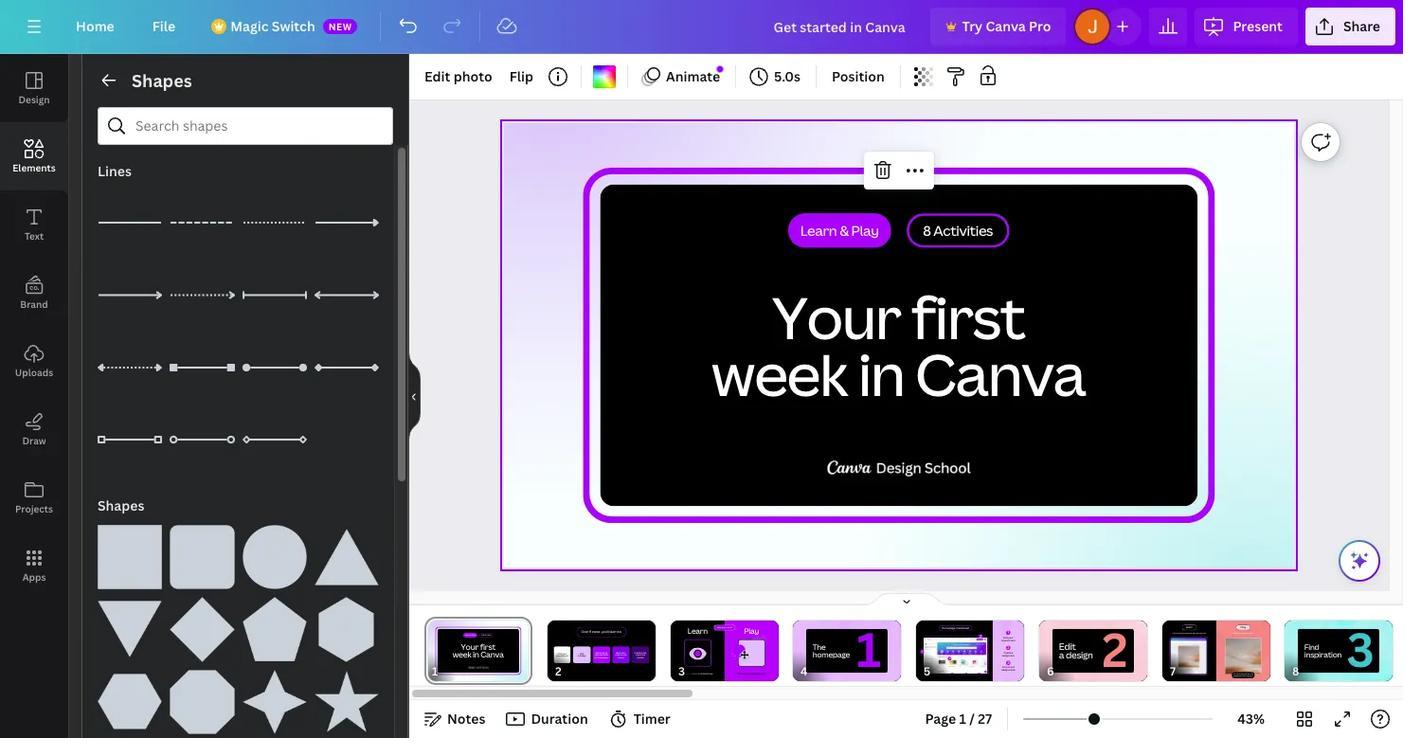 Task type: vqa. For each thing, say whether or not it's contained in the screenshot.
of for Blue Gray Creative Travel Adventure Trifold Brochure image
no



Task type: locate. For each thing, give the bounding box(es) containing it.
group right rounded square image
[[242, 514, 307, 590]]

1 horizontal spatial 2
[[1008, 645, 1010, 650]]

your
[[772, 277, 901, 356]]

uploads button
[[0, 327, 68, 395]]

interact
[[737, 672, 745, 675]]

edit a design left get
[[578, 652, 586, 658]]

a right create
[[1012, 652, 1013, 655]]

and left make
[[746, 672, 750, 675]]

2 up create
[[1008, 645, 1010, 650]]

1 horizontal spatial to
[[1238, 656, 1240, 658]]

here right designs
[[1010, 669, 1015, 672]]

here right projects
[[1011, 639, 1016, 642]]

design
[[1066, 649, 1093, 662], [1002, 654, 1009, 657], [579, 655, 586, 658]]

to left add,
[[1187, 632, 1189, 634]]

0 vertical spatial how
[[1184, 632, 1187, 634]]

new
[[328, 20, 352, 33]]

share
[[635, 654, 641, 656]]

timer
[[634, 710, 671, 728]]

2
[[1102, 617, 1128, 681], [980, 634, 982, 638], [1008, 645, 1010, 650]]

2 horizontal spatial design
[[1066, 649, 1093, 662]]

design
[[18, 93, 50, 106]]

photo
[[454, 67, 492, 85]]

and right edit
[[1196, 632, 1198, 634]]

/
[[970, 710, 975, 728]]

with inside "get inspired with elements and templates"
[[594, 654, 599, 656]]

group
[[98, 514, 162, 590], [170, 514, 235, 590], [242, 514, 307, 590], [314, 514, 379, 590], [98, 586, 162, 662], [170, 586, 235, 662], [242, 586, 307, 662], [314, 586, 379, 662], [98, 658, 162, 734], [170, 658, 235, 734], [242, 658, 307, 734], [314, 658, 379, 734]]

edit left get
[[580, 652, 584, 655]]

text right the resize
[[1203, 632, 1206, 634]]

how right learn
[[708, 672, 712, 675]]

design right find your projects here create a design here find recent designs here
[[1066, 649, 1093, 662]]

the homepage 1
[[813, 617, 882, 681]]

hide pages image
[[861, 592, 952, 607]]

edit a design right find your projects here create a design here find recent designs here
[[1059, 640, 1093, 662]]

design right around
[[579, 655, 586, 658]]

3 right inspiration
[[1347, 617, 1375, 681]]

page 1 / 27 button
[[918, 704, 1000, 734]]

group left pentagon image
[[170, 586, 235, 662]]

week
[[712, 335, 847, 413]]

learn
[[687, 626, 707, 636]]

duration
[[531, 710, 588, 728]]

group left rounded square image
[[98, 514, 162, 590]]

shapes down file popup button
[[132, 69, 192, 92]]

1
[[857, 617, 882, 681], [1008, 630, 1009, 635], [922, 650, 923, 654], [959, 710, 966, 728]]

1 left /
[[959, 710, 966, 728]]

group left octagon image
[[98, 658, 162, 734]]

edit photo
[[424, 67, 492, 85]]

1 horizontal spatial edit
[[580, 652, 584, 655]]

draw button
[[0, 395, 68, 463]]

0 horizontal spatial text
[[1203, 632, 1206, 634]]

inspired
[[599, 651, 607, 654]]

position button
[[824, 62, 892, 92]]

main menu bar
[[0, 0, 1403, 54]]

animate
[[666, 67, 720, 85]]

apps
[[22, 570, 46, 584]]

1 inside "button"
[[959, 710, 966, 728]]

0 vertical spatial your
[[1009, 637, 1014, 640]]

2 horizontal spatial edit
[[1059, 640, 1076, 653]]

edit left 'photo'
[[424, 67, 450, 85]]

find for way
[[557, 652, 562, 655]]

2 horizontal spatial with
[[1241, 632, 1244, 634]]

find
[[1003, 637, 1008, 640], [1305, 642, 1320, 652], [557, 652, 562, 655], [1002, 666, 1007, 669]]

share
[[1343, 17, 1381, 35]]

new image
[[717, 66, 723, 72]]

0 vertical spatial canva
[[986, 17, 1026, 35]]

1 vertical spatial how
[[708, 672, 712, 675]]

the
[[1245, 632, 1247, 634]]

0 horizontal spatial your
[[562, 652, 567, 655]]

design up recent
[[1002, 654, 1009, 657]]

0 horizontal spatial with
[[594, 654, 599, 656]]

and
[[1176, 632, 1179, 634], [1196, 632, 1198, 634], [623, 654, 626, 656], [641, 654, 645, 656], [594, 656, 598, 659], [698, 672, 702, 675], [746, 672, 750, 675]]

how
[[1184, 632, 1187, 634], [708, 672, 712, 675]]

rounded square image
[[170, 525, 235, 590]]

1 vertical spatial here
[[1010, 654, 1015, 657]]

find inside find your way around
[[557, 652, 562, 655]]

edit right find your projects here create a design here find recent designs here
[[1059, 640, 1076, 653]]

group left 5-pointed star image
[[242, 658, 307, 734]]

27
[[978, 710, 992, 728]]

group right the 4-pointed star "image"
[[314, 658, 379, 734]]

0 horizontal spatial 2
[[980, 634, 982, 638]]

duration button
[[501, 704, 596, 734]]

2 left find your projects here create a design here find recent designs here
[[980, 634, 982, 638]]

apps button
[[0, 532, 68, 600]]

a right around
[[578, 655, 579, 658]]

your right way
[[562, 652, 567, 655]]

elements
[[13, 161, 56, 174]]

to down it's
[[1238, 656, 1240, 658]]

your inside find your projects here create a design here find recent designs here
[[1009, 637, 1014, 640]]

how right the watch
[[1184, 632, 1187, 634]]

group right the hexagon horizontal image
[[170, 658, 235, 734]]

shapes up square image at the left
[[98, 497, 144, 515]]

and right share
[[641, 654, 645, 656]]

0 vertical spatial shapes
[[132, 69, 192, 92]]

explore
[[1241, 656, 1248, 658]]

2 vertical spatial here
[[1010, 669, 1015, 672]]

here
[[1011, 639, 1016, 642], [1010, 654, 1015, 657], [1010, 669, 1015, 672]]

with inside "work with photos and videos"
[[622, 651, 626, 654]]

edit a design
[[1059, 640, 1093, 662], [578, 652, 586, 658]]

0 horizontal spatial how
[[708, 672, 712, 675]]

find for projects
[[1003, 637, 1008, 640]]

3 up recent
[[1008, 660, 1010, 665]]

add this line to the canvas image
[[98, 190, 162, 255], [170, 190, 235, 255], [242, 190, 307, 255], [314, 190, 379, 255], [98, 263, 162, 327], [170, 263, 235, 327], [242, 263, 307, 327], [314, 263, 379, 327], [98, 335, 162, 400], [170, 335, 235, 400], [242, 335, 307, 400], [314, 335, 379, 400], [98, 407, 162, 472], [170, 407, 235, 472], [242, 407, 307, 472]]

and down get
[[594, 656, 598, 659]]

with
[[1241, 632, 1244, 634], [622, 651, 626, 654], [594, 654, 599, 656]]

group left white circle shape image
[[170, 514, 235, 590]]

1 vertical spatial your
[[562, 652, 567, 655]]

0 horizontal spatial edit
[[424, 67, 450, 85]]

canva
[[986, 17, 1026, 35], [916, 335, 1085, 413]]

1 text from the left
[[1203, 632, 1206, 634]]

1 horizontal spatial 3
[[1008, 660, 1010, 665]]

43% button
[[1221, 704, 1282, 734]]

uploads
[[15, 366, 53, 379]]

designs
[[1002, 669, 1010, 672]]

it
[[756, 672, 757, 675]]

a
[[1059, 649, 1064, 662], [1012, 652, 1013, 655], [578, 655, 579, 658], [690, 672, 691, 675]]

1 horizontal spatial edit a design
[[1059, 640, 1093, 662]]

and right photos
[[623, 654, 626, 656]]

no color image
[[593, 65, 616, 88]]

find inside find inspiration 3
[[1305, 642, 1320, 652]]

2 left click
[[1102, 617, 1128, 681]]

3 left find your projects here create a design here find recent designs here
[[949, 656, 951, 661]]

1 horizontal spatial design
[[1002, 654, 1009, 657]]

diamond image
[[170, 597, 235, 662]]

recent
[[1007, 666, 1015, 669]]

work
[[616, 651, 621, 654]]

a left "video"
[[690, 672, 691, 675]]

0 horizontal spatial 3
[[949, 656, 951, 661]]

draw
[[22, 434, 46, 447]]

and right click
[[1176, 632, 1179, 634]]

animate button
[[636, 62, 728, 92]]

here up recent
[[1010, 654, 1015, 657]]

3
[[1347, 617, 1375, 681], [949, 656, 951, 661], [1008, 660, 1010, 665]]

first
[[912, 277, 1025, 356]]

and inside "get inspired with elements and templates"
[[594, 656, 598, 659]]

text right the
[[1248, 632, 1250, 634]]

your
[[1009, 637, 1014, 640], [562, 652, 567, 655]]

brand
[[20, 298, 48, 311]]

0 vertical spatial to
[[1187, 632, 1189, 634]]

1 horizontal spatial text
[[1248, 632, 1250, 634]]

1 horizontal spatial with
[[622, 651, 626, 654]]

with left the
[[1241, 632, 1244, 634]]

your up create
[[1009, 637, 1014, 640]]

your inside find your way around
[[562, 652, 567, 655]]

timer button
[[603, 704, 678, 734]]

side panel tab list
[[0, 54, 68, 600]]

to
[[1187, 632, 1189, 634], [1238, 656, 1240, 658]]

shapes
[[132, 69, 192, 92], [98, 497, 144, 515]]

1 vertical spatial to
[[1238, 656, 1240, 658]]

octagon image
[[170, 669, 235, 734]]

click and watch how to add, edit and resize text experiment with the text box
[[1173, 632, 1253, 634]]

with left 'elements'
[[594, 654, 599, 656]]

design inside find your projects here create a design here find recent designs here
[[1002, 654, 1009, 657]]

home link
[[61, 8, 130, 45]]

1 horizontal spatial your
[[1009, 637, 1014, 640]]

watch
[[1179, 632, 1184, 634]]

elements button
[[0, 122, 68, 190]]

photos
[[615, 654, 622, 656]]

with right 'work'
[[622, 651, 626, 654]]



Task type: describe. For each thing, give the bounding box(es) containing it.
inspiration
[[1305, 650, 1342, 660]]

notes
[[447, 710, 486, 728]]

create
[[1004, 652, 1011, 655]]

flip
[[510, 67, 533, 85]]

collaborate,
[[634, 651, 646, 654]]

and inside collaborate, share and publish
[[641, 654, 645, 656]]

it's time to explore
[[1238, 654, 1248, 658]]

find your projects here create a design here find recent designs here
[[1001, 637, 1016, 672]]

magic
[[230, 17, 269, 35]]

share button
[[1306, 8, 1396, 45]]

white circle shape image
[[242, 525, 307, 590]]

group left the diamond image
[[98, 586, 162, 662]]

a right find your projects here create a design here find recent designs here
[[1059, 649, 1064, 662]]

position
[[832, 67, 885, 85]]

canva assistant image
[[1348, 550, 1371, 572]]

and left learn
[[698, 672, 702, 675]]

Page title text field
[[446, 662, 454, 681]]

week in canva
[[712, 335, 1085, 413]]

design button
[[0, 54, 68, 122]]

Search shapes search field
[[135, 108, 355, 144]]

triangle down image
[[98, 597, 162, 662]]

watch
[[682, 672, 689, 675]]

video
[[691, 672, 697, 675]]

page 1 / 27
[[925, 710, 992, 728]]

watch a video and learn how interact and make it happen
[[682, 672, 766, 675]]

a inside find your projects here create a design here find recent designs here
[[1012, 652, 1013, 655]]

projects
[[1001, 639, 1010, 642]]

around
[[561, 655, 568, 658]]

canva inside button
[[986, 17, 1026, 35]]

projects
[[15, 502, 53, 515]]

it's
[[1239, 654, 1243, 656]]

1 down hide pages image
[[922, 650, 923, 654]]

elements
[[599, 654, 608, 656]]

0 horizontal spatial design
[[579, 655, 586, 658]]

the
[[813, 642, 826, 652]]

collaborate, share and publish
[[634, 651, 646, 659]]

templates
[[598, 656, 608, 659]]

publish
[[637, 656, 644, 659]]

5.0s
[[774, 67, 801, 85]]

edit
[[1193, 632, 1195, 634]]

get
[[595, 651, 599, 654]]

try canva pro
[[962, 17, 1051, 35]]

homepage
[[813, 650, 850, 660]]

page 1 image
[[424, 621, 532, 681]]

lines
[[98, 162, 132, 180]]

time
[[1244, 654, 1247, 656]]

2 horizontal spatial 3
[[1347, 617, 1375, 681]]

box
[[1251, 632, 1253, 634]]

brand button
[[0, 259, 68, 327]]

magic switch
[[230, 17, 315, 35]]

text
[[25, 229, 44, 243]]

way
[[556, 655, 560, 658]]

find inspiration 3
[[1305, 617, 1375, 681]]

hexagon horizontal image
[[98, 669, 162, 734]]

2 text from the left
[[1248, 632, 1250, 634]]

switch
[[272, 17, 315, 35]]

file
[[152, 17, 175, 35]]

find your way around
[[556, 652, 568, 658]]

videos
[[618, 656, 624, 659]]

find for 3
[[1305, 642, 1320, 652]]

0 horizontal spatial to
[[1187, 632, 1189, 634]]

1 up projects
[[1008, 630, 1009, 635]]

edit photo button
[[417, 62, 500, 92]]

2 horizontal spatial 2
[[1102, 617, 1128, 681]]

projects button
[[0, 463, 68, 532]]

click
[[1173, 632, 1176, 634]]

1 vertical spatial canva
[[916, 335, 1085, 413]]

edit inside popup button
[[424, 67, 450, 85]]

to inside it's time to explore
[[1238, 656, 1240, 658]]

present button
[[1195, 8, 1298, 45]]

5.0s button
[[744, 62, 808, 92]]

hexagon vertical image
[[314, 597, 379, 662]]

group right pentagon image
[[314, 586, 379, 662]]

hide image
[[408, 351, 421, 442]]

5-pointed star image
[[314, 669, 379, 734]]

pentagon image
[[242, 597, 307, 662]]

pro
[[1029, 17, 1051, 35]]

learn
[[702, 672, 707, 675]]

triangle up image
[[314, 525, 379, 590]]

square image
[[98, 525, 162, 590]]

your for here
[[1009, 637, 1014, 640]]

43%
[[1238, 710, 1265, 728]]

1 right homepage
[[857, 617, 882, 681]]

flip button
[[502, 62, 541, 92]]

get inspired with elements and templates
[[594, 651, 608, 659]]

file button
[[137, 8, 191, 45]]

resize
[[1199, 632, 1203, 634]]

1 horizontal spatial how
[[1184, 632, 1187, 634]]

and inside "work with photos and videos"
[[623, 654, 626, 656]]

work with photos and videos
[[615, 651, 626, 659]]

1 vertical spatial shapes
[[98, 497, 144, 515]]

try
[[962, 17, 983, 35]]

0 vertical spatial here
[[1011, 639, 1016, 642]]

notes button
[[417, 704, 493, 734]]

your first
[[772, 277, 1025, 356]]

play
[[744, 626, 759, 636]]

Design title text field
[[759, 8, 923, 45]]

group right white circle shape image
[[314, 514, 379, 590]]

try canva pro button
[[930, 8, 1066, 45]]

home
[[76, 17, 114, 35]]

4-pointed star image
[[242, 669, 307, 734]]

group left hexagon vertical image
[[242, 586, 307, 662]]

add,
[[1189, 632, 1192, 634]]

make
[[750, 672, 756, 675]]

present
[[1233, 17, 1283, 35]]

0 horizontal spatial edit a design
[[578, 652, 586, 658]]

your for around
[[562, 652, 567, 655]]

in
[[858, 335, 905, 413]]



